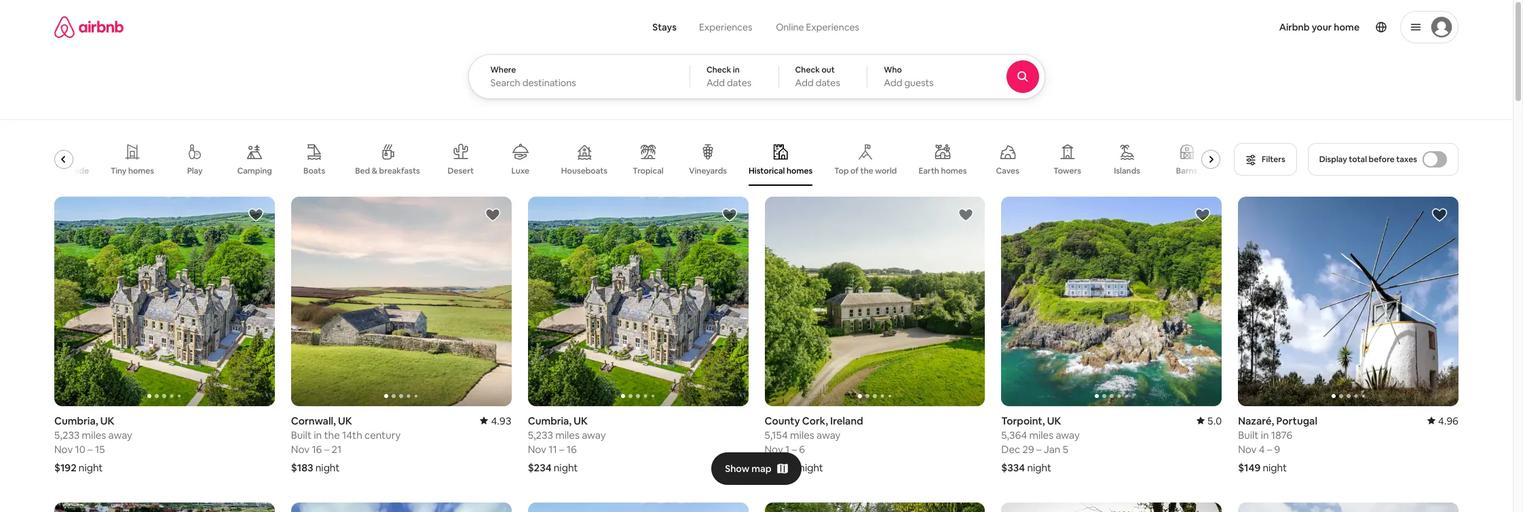 Task type: vqa. For each thing, say whether or not it's contained in the screenshot.
Add to wishlist: Lake Arrowhead, California image related to 4.96
no



Task type: locate. For each thing, give the bounding box(es) containing it.
nov for $234
[[528, 443, 546, 456]]

experiences right online
[[806, 21, 859, 33]]

1 horizontal spatial homes
[[787, 165, 813, 176]]

night down 29
[[1027, 461, 1051, 474]]

16 inside cornwall, uk built in the 14th century nov 16 – 21 $183 night
[[312, 443, 322, 456]]

in for cornwall, uk built in the 14th century nov 16 – 21 $183 night
[[314, 429, 322, 442]]

built inside nazaré, portugal built in 1876 nov 4 – 9 $149 night
[[1238, 429, 1259, 442]]

2 cumbria, from the left
[[528, 414, 572, 427]]

– right 1
[[792, 443, 797, 456]]

– inside cumbria, uk 5,233 miles away nov 11 – 16 $234 night
[[559, 443, 564, 456]]

night down 6 on the right
[[799, 461, 823, 474]]

add down online experiences on the top of page
[[795, 77, 814, 89]]

built for built in 1876
[[1238, 429, 1259, 442]]

1 horizontal spatial add
[[795, 77, 814, 89]]

1 horizontal spatial 5,233
[[528, 429, 553, 442]]

night
[[79, 461, 103, 474], [315, 461, 340, 474], [799, 461, 823, 474], [1027, 461, 1051, 474], [554, 461, 578, 474], [1263, 461, 1287, 474]]

nov left 4
[[1238, 443, 1257, 456]]

in down experiences button
[[733, 64, 740, 75]]

stays
[[653, 21, 677, 33]]

$2,920
[[765, 461, 797, 474]]

1 check from the left
[[707, 64, 731, 75]]

2 horizontal spatial in
[[1261, 429, 1269, 442]]

cumbria, for 11
[[528, 414, 572, 427]]

check
[[707, 64, 731, 75], [795, 64, 820, 75]]

1 horizontal spatial the
[[860, 166, 873, 176]]

0 horizontal spatial check
[[707, 64, 731, 75]]

display
[[1319, 154, 1347, 165]]

homes right tiny
[[128, 166, 154, 176]]

homes for earth homes
[[941, 166, 967, 176]]

check for check out add dates
[[795, 64, 820, 75]]

miles up 6 on the right
[[790, 429, 814, 442]]

29
[[1023, 443, 1034, 456]]

3 add from the left
[[884, 77, 902, 89]]

stays tab panel
[[468, 54, 1082, 99]]

cumbria, inside cumbria, uk 5,233 miles away nov 11 – 16 $234 night
[[528, 414, 572, 427]]

2 miles from the left
[[790, 429, 814, 442]]

nov left 11
[[528, 443, 546, 456]]

night down 15
[[79, 461, 103, 474]]

towers
[[1054, 166, 1081, 176]]

4.93 out of 5 average rating image
[[480, 414, 512, 427]]

miles up 11
[[555, 429, 580, 442]]

add down who
[[884, 77, 902, 89]]

night down 21
[[315, 461, 340, 474]]

4 miles from the left
[[555, 429, 580, 442]]

away for torpoint, uk 5,364 miles away dec 29 – jan 5 $334 night
[[1056, 429, 1080, 442]]

1 add from the left
[[707, 77, 725, 89]]

uk inside cumbria, uk 5,233 miles away nov 11 – 16 $234 night
[[574, 414, 588, 427]]

cork,
[[802, 414, 828, 427]]

3 uk from the left
[[1047, 414, 1061, 427]]

1 horizontal spatial add to wishlist: cumbria, uk image
[[721, 207, 738, 223]]

away inside 'torpoint, uk 5,364 miles away dec 29 – jan 5 $334 night'
[[1056, 429, 1080, 442]]

0 horizontal spatial cumbria,
[[54, 414, 98, 427]]

miles inside 'torpoint, uk 5,364 miles away dec 29 – jan 5 $334 night'
[[1029, 429, 1054, 442]]

check inside the check out add dates
[[795, 64, 820, 75]]

the inside group
[[860, 166, 873, 176]]

nov up $183
[[291, 443, 310, 456]]

$234
[[528, 461, 552, 474]]

earth homes
[[919, 166, 967, 176]]

check inside check in add dates
[[707, 64, 731, 75]]

1 horizontal spatial built
[[1238, 429, 1259, 442]]

5 – from the left
[[559, 443, 564, 456]]

homes right earth
[[941, 166, 967, 176]]

0 horizontal spatial add
[[707, 77, 725, 89]]

group
[[42, 133, 1226, 186], [54, 197, 275, 406], [291, 197, 512, 406], [528, 197, 748, 406], [765, 197, 985, 406], [1001, 197, 1222, 406], [1238, 197, 1459, 406], [54, 503, 275, 512], [291, 503, 512, 512], [528, 503, 748, 512], [765, 503, 985, 512], [1001, 503, 1222, 512], [1238, 503, 1459, 512]]

16 for –
[[567, 443, 577, 456]]

dates inside the check out add dates
[[816, 77, 840, 89]]

add to wishlist: cumbria, uk image
[[248, 207, 264, 223], [721, 207, 738, 223]]

desert
[[448, 166, 474, 176]]

add inside check in add dates
[[707, 77, 725, 89]]

3 – from the left
[[792, 443, 797, 456]]

5,233 inside cumbria, uk 5,233 miles away nov 11 – 16 $234 night
[[528, 429, 553, 442]]

historical
[[749, 165, 785, 176]]

miles up 15
[[82, 429, 106, 442]]

group containing houseboats
[[42, 133, 1226, 186]]

cumbria, for 10
[[54, 414, 98, 427]]

map
[[752, 463, 772, 475]]

0 horizontal spatial homes
[[128, 166, 154, 176]]

top
[[834, 166, 849, 176]]

nov for $192
[[54, 443, 73, 456]]

1 miles from the left
[[82, 429, 106, 442]]

night down 11
[[554, 461, 578, 474]]

4.96 out of 5 average rating image
[[1427, 414, 1459, 427]]

miles for torpoint, uk 5,364 miles away dec 29 – jan 5 $334 night
[[1029, 429, 1054, 442]]

in
[[733, 64, 740, 75], [314, 429, 322, 442], [1261, 429, 1269, 442]]

the up 21
[[324, 429, 340, 442]]

countryside
[[42, 166, 89, 176]]

county
[[765, 414, 800, 427]]

1 built from the left
[[291, 429, 312, 442]]

1 experiences from the left
[[699, 21, 752, 33]]

2 away from the left
[[817, 429, 841, 442]]

in inside nazaré, portugal built in 1876 nov 4 – 9 $149 night
[[1261, 429, 1269, 442]]

4 away from the left
[[582, 429, 606, 442]]

1 horizontal spatial experiences
[[806, 21, 859, 33]]

16 left 21
[[312, 443, 322, 456]]

uk inside 'torpoint, uk 5,364 miles away dec 29 – jan 5 $334 night'
[[1047, 414, 1061, 427]]

2 check from the left
[[795, 64, 820, 75]]

1 night from the left
[[79, 461, 103, 474]]

1 16 from the left
[[312, 443, 322, 456]]

21
[[332, 443, 342, 456]]

in inside cornwall, uk built in the 14th century nov 16 – 21 $183 night
[[314, 429, 322, 442]]

4
[[1259, 443, 1265, 456]]

houseboats
[[561, 165, 608, 176]]

1 horizontal spatial in
[[733, 64, 740, 75]]

1 – from the left
[[88, 443, 93, 456]]

3 night from the left
[[799, 461, 823, 474]]

nov left 1
[[765, 443, 783, 456]]

display total before taxes
[[1319, 154, 1417, 165]]

4 night from the left
[[1027, 461, 1051, 474]]

1 horizontal spatial cumbria,
[[528, 414, 572, 427]]

show map button
[[712, 453, 801, 485]]

2 add from the left
[[795, 77, 814, 89]]

2 5,233 from the left
[[528, 429, 553, 442]]

16 right 11
[[567, 443, 577, 456]]

uk for 10
[[100, 414, 114, 427]]

2 horizontal spatial add
[[884, 77, 902, 89]]

experiences up check in add dates
[[699, 21, 752, 33]]

cumbria, up 10
[[54, 414, 98, 427]]

5.0
[[1207, 414, 1222, 427]]

cumbria, up 11
[[528, 414, 572, 427]]

– inside cornwall, uk built in the 14th century nov 16 – 21 $183 night
[[324, 443, 329, 456]]

uk for 11
[[574, 414, 588, 427]]

add
[[707, 77, 725, 89], [795, 77, 814, 89], [884, 77, 902, 89]]

0 horizontal spatial the
[[324, 429, 340, 442]]

2 16 from the left
[[567, 443, 577, 456]]

$183
[[291, 461, 313, 474]]

in up 4
[[1261, 429, 1269, 442]]

– for cumbria, uk 5,233 miles away nov 11 – 16 $234 night
[[559, 443, 564, 456]]

nov inside nazaré, portugal built in 1876 nov 4 – 9 $149 night
[[1238, 443, 1257, 456]]

uk inside cumbria, uk 5,233 miles away nov 10 – 15 $192 night
[[100, 414, 114, 427]]

5
[[1063, 443, 1068, 456]]

6
[[799, 443, 805, 456]]

2 add to wishlist: cumbria, uk image from the left
[[721, 207, 738, 223]]

miles inside cumbria, uk 5,233 miles away nov 10 – 15 $192 night
[[82, 429, 106, 442]]

– inside "county cork, ireland 5,154 miles away nov 1 – 6 $2,920 night"
[[792, 443, 797, 456]]

5,233 up 10
[[54, 429, 80, 442]]

nazaré, portugal built in 1876 nov 4 – 9 $149 night
[[1238, 414, 1318, 474]]

6 night from the left
[[1263, 461, 1287, 474]]

check left out
[[795, 64, 820, 75]]

in down cornwall,
[[314, 429, 322, 442]]

total
[[1349, 154, 1367, 165]]

1 cumbria, from the left
[[54, 414, 98, 427]]

cumbria, uk 5,233 miles away nov 10 – 15 $192 night
[[54, 414, 132, 474]]

nov inside cumbria, uk 5,233 miles away nov 10 – 15 $192 night
[[54, 443, 73, 456]]

built down nazaré,
[[1238, 429, 1259, 442]]

2 nov from the left
[[291, 443, 310, 456]]

0 horizontal spatial add to wishlist: cumbria, uk image
[[248, 207, 264, 223]]

5 nov from the left
[[1238, 443, 1257, 456]]

dates down out
[[816, 77, 840, 89]]

11
[[549, 443, 557, 456]]

miles inside cumbria, uk 5,233 miles away nov 11 – 16 $234 night
[[555, 429, 580, 442]]

$149
[[1238, 461, 1261, 474]]

miles for cumbria, uk 5,233 miles away nov 11 – 16 $234 night
[[555, 429, 580, 442]]

1 horizontal spatial 16
[[567, 443, 577, 456]]

0 horizontal spatial experiences
[[699, 21, 752, 33]]

away inside cumbria, uk 5,233 miles away nov 10 – 15 $192 night
[[108, 429, 132, 442]]

jan
[[1044, 443, 1061, 456]]

–
[[88, 443, 93, 456], [324, 443, 329, 456], [792, 443, 797, 456], [1037, 443, 1042, 456], [559, 443, 564, 456], [1267, 443, 1272, 456]]

guests
[[904, 77, 934, 89]]

dates
[[727, 77, 752, 89], [816, 77, 840, 89]]

away
[[108, 429, 132, 442], [817, 429, 841, 442], [1056, 429, 1080, 442], [582, 429, 606, 442]]

2 uk from the left
[[338, 414, 352, 427]]

check down experiences button
[[707, 64, 731, 75]]

1 add to wishlist: cumbria, uk image from the left
[[248, 207, 264, 223]]

16
[[312, 443, 322, 456], [567, 443, 577, 456]]

experiences button
[[688, 14, 764, 41]]

who
[[884, 64, 902, 75]]

– left 9 at the bottom right
[[1267, 443, 1272, 456]]

built down cornwall,
[[291, 429, 312, 442]]

airbnb
[[1279, 21, 1310, 33]]

add to wishlist: cumbria, uk image down "vineyards"
[[721, 207, 738, 223]]

2 dates from the left
[[816, 77, 840, 89]]

2 night from the left
[[315, 461, 340, 474]]

miles
[[82, 429, 106, 442], [790, 429, 814, 442], [1029, 429, 1054, 442], [555, 429, 580, 442]]

None search field
[[468, 0, 1082, 99]]

cornwall,
[[291, 414, 336, 427]]

add down experiences button
[[707, 77, 725, 89]]

– left 21
[[324, 443, 329, 456]]

night inside cumbria, uk 5,233 miles away nov 10 – 15 $192 night
[[79, 461, 103, 474]]

tropical
[[633, 166, 664, 176]]

show
[[725, 463, 750, 475]]

dates inside check in add dates
[[727, 77, 752, 89]]

nov inside cumbria, uk 5,233 miles away nov 11 – 16 $234 night
[[528, 443, 546, 456]]

5 night from the left
[[554, 461, 578, 474]]

built inside cornwall, uk built in the 14th century nov 16 – 21 $183 night
[[291, 429, 312, 442]]

the
[[860, 166, 873, 176], [324, 429, 340, 442]]

uk for century
[[338, 414, 352, 427]]

1 5,233 from the left
[[54, 429, 80, 442]]

1 dates from the left
[[727, 77, 752, 89]]

0 horizontal spatial built
[[291, 429, 312, 442]]

experiences
[[699, 21, 752, 33], [806, 21, 859, 33]]

the inside cornwall, uk built in the 14th century nov 16 – 21 $183 night
[[324, 429, 340, 442]]

night down 9 at the bottom right
[[1263, 461, 1287, 474]]

4 uk from the left
[[574, 414, 588, 427]]

0 vertical spatial the
[[860, 166, 873, 176]]

0 horizontal spatial 16
[[312, 443, 322, 456]]

1 vertical spatial the
[[324, 429, 340, 442]]

16 inside cumbria, uk 5,233 miles away nov 11 – 16 $234 night
[[567, 443, 577, 456]]

1 horizontal spatial check
[[795, 64, 820, 75]]

homes
[[787, 165, 813, 176], [128, 166, 154, 176], [941, 166, 967, 176]]

dates down experiences button
[[727, 77, 752, 89]]

– right 11
[[559, 443, 564, 456]]

4 – from the left
[[1037, 443, 1042, 456]]

– inside 'torpoint, uk 5,364 miles away dec 29 – jan 5 $334 night'
[[1037, 443, 1042, 456]]

dates for check in add dates
[[727, 77, 752, 89]]

5,233 up 11
[[528, 429, 553, 442]]

2 horizontal spatial homes
[[941, 166, 967, 176]]

0 horizontal spatial dates
[[727, 77, 752, 89]]

0 horizontal spatial 5,233
[[54, 429, 80, 442]]

3 nov from the left
[[765, 443, 783, 456]]

1
[[785, 443, 790, 456]]

away for cumbria, uk 5,233 miles away nov 10 – 15 $192 night
[[108, 429, 132, 442]]

1 nov from the left
[[54, 443, 73, 456]]

uk inside cornwall, uk built in the 14th century nov 16 – 21 $183 night
[[338, 414, 352, 427]]

online experiences link
[[764, 14, 871, 41]]

1 horizontal spatial dates
[[816, 77, 840, 89]]

add to wishlist: cumbria, uk image down "camping"
[[248, 207, 264, 223]]

miles inside "county cork, ireland 5,154 miles away nov 1 – 6 $2,920 night"
[[790, 429, 814, 442]]

1 uk from the left
[[100, 414, 114, 427]]

what can we help you find? tab list
[[642, 14, 764, 41]]

3 miles from the left
[[1029, 429, 1054, 442]]

3 away from the left
[[1056, 429, 1080, 442]]

check in add dates
[[707, 64, 752, 89]]

– right 29
[[1037, 443, 1042, 456]]

2 – from the left
[[324, 443, 329, 456]]

2 experiences from the left
[[806, 21, 859, 33]]

away inside cumbria, uk 5,233 miles away nov 11 – 16 $234 night
[[582, 429, 606, 442]]

5,233 inside cumbria, uk 5,233 miles away nov 10 – 15 $192 night
[[54, 429, 80, 442]]

add inside 'who add guests'
[[884, 77, 902, 89]]

– inside nazaré, portugal built in 1876 nov 4 – 9 $149 night
[[1267, 443, 1272, 456]]

add inside the check out add dates
[[795, 77, 814, 89]]

6 – from the left
[[1267, 443, 1272, 456]]

cumbria, inside cumbria, uk 5,233 miles away nov 10 – 15 $192 night
[[54, 414, 98, 427]]

4 nov from the left
[[528, 443, 546, 456]]

nov left 10
[[54, 443, 73, 456]]

online
[[776, 21, 804, 33]]

display total before taxes button
[[1308, 143, 1459, 176]]

0 horizontal spatial in
[[314, 429, 322, 442]]

2 built from the left
[[1238, 429, 1259, 442]]

nov inside cornwall, uk built in the 14th century nov 16 – 21 $183 night
[[291, 443, 310, 456]]

homes right historical
[[787, 165, 813, 176]]

dates for check out add dates
[[816, 77, 840, 89]]

night inside "county cork, ireland 5,154 miles away nov 1 – 6 $2,920 night"
[[799, 461, 823, 474]]

5,233
[[54, 429, 80, 442], [528, 429, 553, 442]]

– inside cumbria, uk 5,233 miles away nov 10 – 15 $192 night
[[88, 443, 93, 456]]

historical homes
[[749, 165, 813, 176]]

1 away from the left
[[108, 429, 132, 442]]

uk
[[100, 414, 114, 427], [338, 414, 352, 427], [1047, 414, 1061, 427], [574, 414, 588, 427]]

miles up jan at the bottom of page
[[1029, 429, 1054, 442]]

the right of at the top right of the page
[[860, 166, 873, 176]]

– left 15
[[88, 443, 93, 456]]

nov
[[54, 443, 73, 456], [291, 443, 310, 456], [765, 443, 783, 456], [528, 443, 546, 456], [1238, 443, 1257, 456]]

add to wishlist: cumbria, uk image for cumbria, uk 5,233 miles away nov 11 – 16 $234 night
[[721, 207, 738, 223]]



Task type: describe. For each thing, give the bounding box(es) containing it.
add to wishlist: cornwall, uk image
[[484, 207, 501, 223]]

5,154
[[765, 429, 788, 442]]

experiences inside button
[[699, 21, 752, 33]]

in for nazaré, portugal built in 1876 nov 4 – 9 $149 night
[[1261, 429, 1269, 442]]

built for built in the 14th century
[[291, 429, 312, 442]]

night inside 'torpoint, uk 5,364 miles away dec 29 – jan 5 $334 night'
[[1027, 461, 1051, 474]]

Where field
[[490, 77, 668, 89]]

taxes
[[1396, 154, 1417, 165]]

16 for nov
[[312, 443, 322, 456]]

earth
[[919, 166, 939, 176]]

bed
[[355, 166, 370, 176]]

nazaré,
[[1238, 414, 1274, 427]]

night inside cumbria, uk 5,233 miles away nov 11 – 16 $234 night
[[554, 461, 578, 474]]

9
[[1274, 443, 1280, 456]]

world
[[875, 166, 897, 176]]

caves
[[996, 166, 1019, 176]]

away inside "county cork, ireland 5,154 miles away nov 1 – 6 $2,920 night"
[[817, 429, 841, 442]]

before
[[1369, 154, 1395, 165]]

nov inside "county cork, ireland 5,154 miles away nov 1 – 6 $2,920 night"
[[765, 443, 783, 456]]

check out add dates
[[795, 64, 840, 89]]

5,233 for 10
[[54, 429, 80, 442]]

add to wishlist: cumbria, uk image for cumbria, uk 5,233 miles away nov 10 – 15 $192 night
[[248, 207, 264, 223]]

14th
[[342, 429, 362, 442]]

add to wishlist: county cork, ireland image
[[958, 207, 974, 223]]

of
[[851, 166, 859, 176]]

county cork, ireland 5,154 miles away nov 1 – 6 $2,920 night
[[765, 414, 863, 474]]

$334
[[1001, 461, 1025, 474]]

torpoint,
[[1001, 414, 1045, 427]]

night inside cornwall, uk built in the 14th century nov 16 – 21 $183 night
[[315, 461, 340, 474]]

&
[[372, 166, 377, 176]]

$192
[[54, 461, 76, 474]]

miles for cumbria, uk 5,233 miles away nov 10 – 15 $192 night
[[82, 429, 106, 442]]

bed & breakfasts
[[355, 166, 420, 176]]

ireland
[[830, 414, 863, 427]]

in inside check in add dates
[[733, 64, 740, 75]]

islands
[[1114, 166, 1140, 176]]

1876
[[1271, 429, 1293, 442]]

5,364
[[1001, 429, 1027, 442]]

tiny homes
[[111, 166, 154, 176]]

away for cumbria, uk 5,233 miles away nov 11 – 16 $234 night
[[582, 429, 606, 442]]

century
[[365, 429, 401, 442]]

none search field containing stays
[[468, 0, 1082, 99]]

play
[[187, 166, 203, 176]]

vineyards
[[689, 166, 727, 176]]

– for torpoint, uk 5,364 miles away dec 29 – jan 5 $334 night
[[1037, 443, 1042, 456]]

who add guests
[[884, 64, 934, 89]]

nov for $149
[[1238, 443, 1257, 456]]

– for cumbria, uk 5,233 miles away nov 10 – 15 $192 night
[[88, 443, 93, 456]]

profile element
[[892, 0, 1459, 54]]

airbnb your home
[[1279, 21, 1360, 33]]

5,233 for 11
[[528, 429, 553, 442]]

filters button
[[1234, 143, 1297, 176]]

cumbria, uk 5,233 miles away nov 11 – 16 $234 night
[[528, 414, 606, 474]]

your
[[1312, 21, 1332, 33]]

homes for historical homes
[[787, 165, 813, 176]]

filters
[[1262, 154, 1285, 165]]

stays button
[[642, 14, 688, 41]]

dec
[[1001, 443, 1020, 456]]

4.93
[[491, 414, 512, 427]]

out
[[822, 64, 835, 75]]

uk for 29
[[1047, 414, 1061, 427]]

top of the world
[[834, 166, 897, 176]]

show map
[[725, 463, 772, 475]]

4.96
[[1438, 414, 1459, 427]]

luxe
[[511, 166, 530, 176]]

check for check in add dates
[[707, 64, 731, 75]]

add for check out add dates
[[795, 77, 814, 89]]

portugal
[[1277, 414, 1318, 427]]

airbnb your home link
[[1271, 13, 1368, 41]]

add to wishlist: torpoint, uk image
[[1195, 207, 1211, 223]]

add for check in add dates
[[707, 77, 725, 89]]

cornwall, uk built in the 14th century nov 16 – 21 $183 night
[[291, 414, 401, 474]]

5.0 out of 5 average rating image
[[1197, 414, 1222, 427]]

– for nazaré, portugal built in 1876 nov 4 – 9 $149 night
[[1267, 443, 1272, 456]]

online experiences
[[776, 21, 859, 33]]

boats
[[303, 166, 325, 176]]

where
[[490, 64, 516, 75]]

10
[[75, 443, 85, 456]]

barns
[[1176, 166, 1198, 176]]

tiny
[[111, 166, 127, 176]]

homes for tiny homes
[[128, 166, 154, 176]]

breakfasts
[[379, 166, 420, 176]]

15
[[95, 443, 105, 456]]

add to wishlist: nazaré, portugal image
[[1432, 207, 1448, 223]]

camping
[[237, 166, 272, 176]]

night inside nazaré, portugal built in 1876 nov 4 – 9 $149 night
[[1263, 461, 1287, 474]]

home
[[1334, 21, 1360, 33]]

torpoint, uk 5,364 miles away dec 29 – jan 5 $334 night
[[1001, 414, 1080, 474]]



